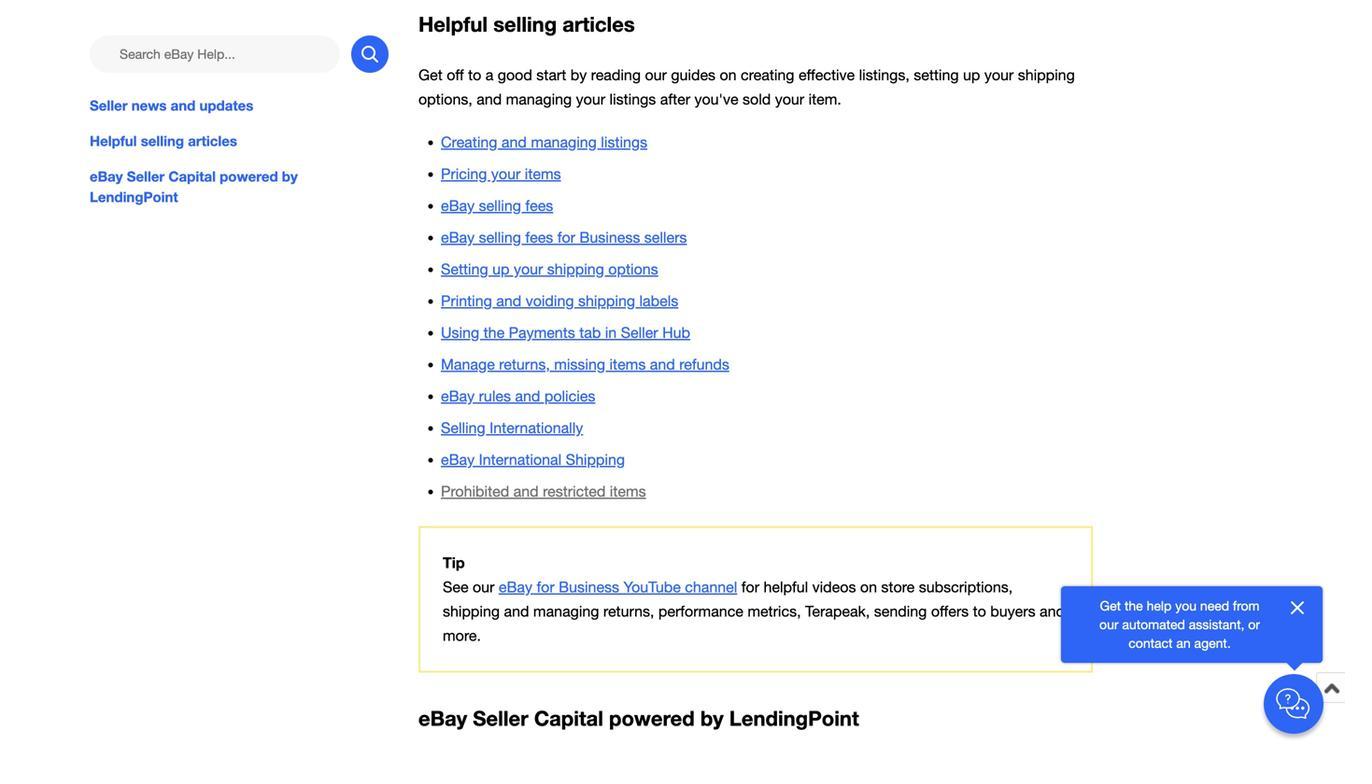 Task type: describe. For each thing, give the bounding box(es) containing it.
for inside "tip see our ebay for business youtube channel"
[[537, 579, 555, 596]]

ebay rules and policies link
[[441, 388, 595, 405]]

see
[[443, 579, 469, 596]]

your up voiding
[[514, 261, 543, 278]]

selling internationally link
[[441, 419, 583, 437]]

managing inside get off to a good start by reading our guides on creating effective listings, setting up your shipping options, and managing your listings after you've sold your item.
[[506, 91, 572, 108]]

the for help
[[1125, 598, 1143, 614]]

0 vertical spatial powered
[[220, 168, 278, 185]]

ebay for ebay rules and policies link
[[441, 388, 475, 405]]

selling for helpful selling articles link
[[141, 133, 184, 150]]

and inside get off to a good start by reading our guides on creating effective listings, setting up your shipping options, and managing your listings after you've sold your item.
[[477, 91, 502, 108]]

and left voiding
[[496, 292, 522, 310]]

printing and voiding shipping labels
[[441, 292, 679, 310]]

youtube
[[624, 579, 681, 596]]

more.
[[443, 628, 481, 645]]

effective
[[799, 66, 855, 83]]

helpful selling articles link
[[90, 131, 389, 151]]

creating
[[441, 134, 497, 151]]

ebay international shipping link
[[441, 451, 625, 469]]

ebay international shipping
[[441, 451, 625, 469]]

helpful selling articles inside helpful selling articles link
[[90, 133, 237, 150]]

using the payments tab in seller hub link
[[441, 324, 690, 341]]

manage
[[441, 356, 495, 373]]

0 vertical spatial business
[[580, 229, 640, 246]]

prohibited and restricted items link
[[441, 483, 646, 500]]

ebay selling fees link
[[441, 197, 553, 214]]

sellers
[[644, 229, 687, 246]]

assistant,
[[1189, 617, 1245, 633]]

ebay for ebay selling fees for business sellers link
[[441, 229, 475, 246]]

automated
[[1122, 617, 1185, 633]]

an
[[1177, 636, 1191, 651]]

missing
[[554, 356, 605, 373]]

1 vertical spatial helpful
[[90, 133, 137, 150]]

items and
[[610, 356, 675, 373]]

ebay for business youtube channel link
[[499, 579, 737, 596]]

up inside get off to a good start by reading our guides on creating effective listings, setting up your shipping options, and managing your listings after you've sold your item.
[[963, 66, 980, 83]]

voiding
[[526, 292, 574, 310]]

ebay seller capital powered by lendingpoint link
[[90, 166, 389, 208]]

ebay selling fees
[[441, 197, 553, 214]]

updates
[[199, 97, 253, 114]]

returns, inside for helpful videos on store subscriptions, shipping and managing returns, performance metrics, terapeak, sending offers to buyers and more.
[[603, 603, 654, 621]]

tip see our ebay for business youtube channel
[[443, 554, 737, 596]]

start
[[537, 66, 566, 83]]

and down international
[[514, 483, 539, 500]]

creating
[[741, 66, 795, 83]]

get the help you need from our automated assistant, or contact an agent.
[[1100, 598, 1260, 651]]

options
[[609, 261, 658, 278]]

ebay for "ebay international shipping" link at the bottom left of the page
[[441, 451, 475, 469]]

you've
[[695, 91, 739, 108]]

our inside get off to a good start by reading our guides on creating effective listings, setting up your shipping options, and managing your listings after you've sold your item.
[[645, 66, 667, 83]]

get off to a good start by reading our guides on creating effective listings, setting up your shipping options, and managing your listings after you've sold your item.
[[419, 66, 1075, 108]]

agent.
[[1195, 636, 1231, 651]]

on store
[[860, 579, 915, 596]]

setting up your shipping options
[[441, 261, 658, 278]]

manage returns, missing items and refunds
[[441, 356, 730, 373]]

using the payments tab in seller hub
[[441, 324, 690, 341]]

setting up your shipping options link
[[441, 261, 658, 278]]

your down creating
[[775, 91, 805, 108]]

0 vertical spatial lendingpoint
[[90, 189, 178, 206]]

a
[[486, 66, 494, 83]]

or
[[1248, 617, 1260, 633]]

get for get off to a good start by reading our guides on creating effective listings, setting up your shipping options, and managing your listings after you've sold your item.
[[419, 66, 443, 83]]

from
[[1233, 598, 1260, 614]]

your up ebay selling fees link
[[491, 165, 521, 183]]

prohibited and restricted items
[[441, 483, 646, 500]]

pricing
[[441, 165, 487, 183]]

news
[[131, 97, 167, 114]]

tip
[[443, 554, 465, 572]]

creating and managing listings
[[441, 134, 648, 151]]

setting
[[441, 261, 488, 278]]

channel
[[685, 579, 737, 596]]

item.
[[809, 91, 842, 108]]

by inside get off to a good start by reading our guides on creating effective listings, setting up your shipping options, and managing your listings after you've sold your item.
[[571, 66, 587, 83]]

prohibited
[[441, 483, 509, 500]]

0 vertical spatial helpful selling articles
[[419, 12, 635, 36]]

creating and managing listings link
[[441, 134, 648, 151]]

ebay for ebay seller capital powered by lendingpoint link
[[90, 168, 123, 185]]

policies
[[545, 388, 595, 405]]

you
[[1176, 598, 1197, 614]]

0 vertical spatial articles
[[563, 12, 635, 36]]

tab
[[579, 324, 601, 341]]

options,
[[419, 91, 473, 108]]

subscriptions,
[[919, 579, 1013, 596]]

your down the reading on the top left of page
[[576, 91, 605, 108]]

ebay selling fees for business sellers link
[[441, 229, 687, 246]]

reading
[[591, 66, 641, 83]]

setting
[[914, 66, 959, 83]]

0 horizontal spatial by
[[282, 168, 298, 185]]

offers
[[931, 603, 969, 621]]

shipping inside get off to a good start by reading our guides on creating effective listings, setting up your shipping options, and managing your listings after you've sold your item.
[[1018, 66, 1075, 83]]

hub
[[662, 324, 690, 341]]

0 vertical spatial helpful
[[419, 12, 488, 36]]

to inside get off to a good start by reading our guides on creating effective listings, setting up your shipping options, and managing your listings after you've sold your item.
[[468, 66, 481, 83]]

rules
[[479, 388, 511, 405]]

the for payments
[[484, 324, 505, 341]]

selling for ebay selling fees for business sellers link
[[479, 229, 521, 246]]

help
[[1147, 598, 1172, 614]]

2 vertical spatial by
[[701, 706, 724, 731]]

sold
[[743, 91, 771, 108]]

and up pricing your items
[[502, 134, 527, 151]]

selling internationally
[[441, 419, 583, 437]]

0 vertical spatial ebay seller capital powered by lendingpoint
[[90, 168, 298, 206]]



Task type: locate. For each thing, give the bounding box(es) containing it.
the left help
[[1125, 598, 1143, 614]]

performance
[[659, 603, 744, 621]]

shipping
[[1018, 66, 1075, 83], [547, 261, 604, 278], [578, 292, 635, 310], [443, 603, 500, 621]]

our inside "tip see our ebay for business youtube channel"
[[473, 579, 495, 596]]

managing inside for helpful videos on store subscriptions, shipping and managing returns, performance metrics, terapeak, sending offers to buyers and more.
[[533, 603, 599, 621]]

and down a
[[477, 91, 502, 108]]

printing
[[441, 292, 492, 310]]

up
[[963, 66, 980, 83], [492, 261, 510, 278]]

business inside "tip see our ebay for business youtube channel"
[[559, 579, 619, 596]]

restricted
[[543, 483, 606, 500]]

international
[[479, 451, 562, 469]]

for
[[558, 229, 576, 246], [537, 579, 555, 596], [742, 579, 760, 596]]

using
[[441, 324, 479, 341]]

1 horizontal spatial powered
[[609, 706, 695, 731]]

guides
[[671, 66, 716, 83]]

0 horizontal spatial helpful selling articles
[[90, 133, 237, 150]]

0 vertical spatial our
[[645, 66, 667, 83]]

1 horizontal spatial helpful
[[419, 12, 488, 36]]

sending
[[874, 603, 927, 621]]

items down shipping
[[610, 483, 646, 500]]

1 vertical spatial our
[[473, 579, 495, 596]]

the right using
[[484, 324, 505, 341]]

Search eBay Help... text field
[[90, 36, 340, 73]]

helpful selling articles
[[419, 12, 635, 36], [90, 133, 237, 150]]

returns, up ebay rules and policies
[[499, 356, 550, 373]]

1 vertical spatial articles
[[188, 133, 237, 150]]

2 horizontal spatial our
[[1100, 617, 1119, 633]]

items
[[525, 165, 561, 183], [610, 483, 646, 500]]

1 horizontal spatial articles
[[563, 12, 635, 36]]

1 horizontal spatial our
[[645, 66, 667, 83]]

0 vertical spatial to
[[468, 66, 481, 83]]

ebay rules and policies
[[441, 388, 595, 405]]

manage returns, missing items and refunds link
[[441, 356, 730, 373]]

fees up setting up your shipping options "link"
[[525, 229, 553, 246]]

our left automated
[[1100, 617, 1119, 633]]

get left off
[[419, 66, 443, 83]]

buyers
[[991, 603, 1036, 621]]

0 vertical spatial items
[[525, 165, 561, 183]]

1 vertical spatial up
[[492, 261, 510, 278]]

to down subscriptions,
[[973, 603, 986, 621]]

good
[[498, 66, 532, 83]]

business up options
[[580, 229, 640, 246]]

2 fees from the top
[[525, 229, 553, 246]]

1 vertical spatial managing
[[531, 134, 597, 151]]

0 horizontal spatial items
[[525, 165, 561, 183]]

1 vertical spatial by
[[282, 168, 298, 185]]

1 vertical spatial fees
[[525, 229, 553, 246]]

1 horizontal spatial items
[[610, 483, 646, 500]]

1 vertical spatial lendingpoint
[[729, 706, 859, 731]]

for inside for helpful videos on store subscriptions, shipping and managing returns, performance metrics, terapeak, sending offers to buyers and more.
[[742, 579, 760, 596]]

1 vertical spatial the
[[1125, 598, 1143, 614]]

lendingpoint
[[90, 189, 178, 206], [729, 706, 859, 731]]

seller down more.
[[473, 706, 529, 731]]

1 vertical spatial to
[[973, 603, 986, 621]]

0 horizontal spatial helpful
[[90, 133, 137, 150]]

capital
[[169, 168, 216, 185], [534, 706, 603, 731]]

need
[[1200, 598, 1230, 614]]

fees for ebay selling fees for business sellers
[[525, 229, 553, 246]]

returns, down ebay for business youtube channel link
[[603, 603, 654, 621]]

ebay seller capital powered by lendingpoint
[[90, 168, 298, 206], [419, 706, 859, 731]]

and right news
[[171, 97, 196, 114]]

get inside get off to a good start by reading our guides on creating effective listings, setting up your shipping options, and managing your listings after you've sold your item.
[[419, 66, 443, 83]]

shipping inside for helpful videos on store subscriptions, shipping and managing returns, performance metrics, terapeak, sending offers to buyers and more.
[[443, 603, 500, 621]]

1 vertical spatial items
[[610, 483, 646, 500]]

our
[[645, 66, 667, 83], [473, 579, 495, 596], [1100, 617, 1119, 633]]

seller right the in
[[621, 324, 658, 341]]

fees for ebay selling fees
[[525, 197, 553, 214]]

by
[[571, 66, 587, 83], [282, 168, 298, 185], [701, 706, 724, 731]]

1 vertical spatial returns,
[[603, 603, 654, 621]]

1 horizontal spatial ebay seller capital powered by lendingpoint
[[419, 706, 859, 731]]

get inside get the help you need from our automated assistant, or contact an agent.
[[1100, 598, 1121, 614]]

articles down updates
[[188, 133, 237, 150]]

1 vertical spatial get
[[1100, 598, 1121, 614]]

listings
[[601, 134, 648, 151]]

1 horizontal spatial get
[[1100, 598, 1121, 614]]

our right see
[[473, 579, 495, 596]]

1 horizontal spatial to
[[973, 603, 986, 621]]

1 vertical spatial business
[[559, 579, 619, 596]]

1 vertical spatial capital
[[534, 706, 603, 731]]

on
[[720, 66, 737, 83]]

for up setting up your shipping options "link"
[[558, 229, 576, 246]]

refunds
[[679, 356, 730, 373]]

2 vertical spatial managing
[[533, 603, 599, 621]]

internationally
[[490, 419, 583, 437]]

for helpful videos on store subscriptions, shipping and managing returns, performance metrics, terapeak, sending offers to buyers and more.
[[443, 579, 1065, 645]]

contact
[[1129, 636, 1173, 651]]

get
[[419, 66, 443, 83], [1100, 598, 1121, 614]]

0 horizontal spatial get
[[419, 66, 443, 83]]

selling
[[441, 419, 486, 437]]

managing down start on the left
[[506, 91, 572, 108]]

selling down pricing your items
[[479, 197, 521, 214]]

1 horizontal spatial the
[[1125, 598, 1143, 614]]

0 horizontal spatial our
[[473, 579, 495, 596]]

0 horizontal spatial to
[[468, 66, 481, 83]]

listings,
[[859, 66, 910, 83]]

managing down "tip see our ebay for business youtube channel"
[[533, 603, 599, 621]]

0 horizontal spatial the
[[484, 324, 505, 341]]

0 vertical spatial by
[[571, 66, 587, 83]]

selling up good
[[494, 12, 557, 36]]

and right the rules at the left bottom of page
[[515, 388, 540, 405]]

0 vertical spatial returns,
[[499, 356, 550, 373]]

1 horizontal spatial capital
[[534, 706, 603, 731]]

articles
[[563, 12, 635, 36], [188, 133, 237, 150]]

1 horizontal spatial up
[[963, 66, 980, 83]]

0 horizontal spatial capital
[[169, 168, 216, 185]]

seller left news
[[90, 97, 128, 114]]

0 horizontal spatial articles
[[188, 133, 237, 150]]

metrics,
[[748, 603, 801, 621]]

1 vertical spatial helpful selling articles
[[90, 133, 237, 150]]

your
[[985, 66, 1014, 83], [576, 91, 605, 108], [775, 91, 805, 108], [491, 165, 521, 183], [514, 261, 543, 278]]

business left the youtube
[[559, 579, 619, 596]]

selling down the seller news and updates
[[141, 133, 184, 150]]

our up listings after
[[645, 66, 667, 83]]

listings after
[[610, 91, 690, 108]]

1 vertical spatial ebay seller capital powered by lendingpoint
[[419, 706, 859, 731]]

1 horizontal spatial lendingpoint
[[729, 706, 859, 731]]

0 horizontal spatial returns,
[[499, 356, 550, 373]]

2 horizontal spatial by
[[701, 706, 724, 731]]

helpful up off
[[419, 12, 488, 36]]

your right setting
[[985, 66, 1014, 83]]

and down "tip see our ebay for business youtube channel"
[[504, 603, 529, 621]]

ebay
[[90, 168, 123, 185], [441, 197, 475, 214], [441, 229, 475, 246], [441, 388, 475, 405], [441, 451, 475, 469], [499, 579, 533, 596], [419, 706, 467, 731]]

0 horizontal spatial lendingpoint
[[90, 189, 178, 206]]

fees up ebay selling fees for business sellers
[[525, 197, 553, 214]]

0 horizontal spatial powered
[[220, 168, 278, 185]]

seller news and updates link
[[90, 95, 389, 116]]

0 vertical spatial the
[[484, 324, 505, 341]]

to
[[468, 66, 481, 83], [973, 603, 986, 621]]

get left help
[[1100, 598, 1121, 614]]

articles up the reading on the top left of page
[[563, 12, 635, 36]]

payments
[[509, 324, 575, 341]]

0 horizontal spatial ebay seller capital powered by lendingpoint
[[90, 168, 298, 206]]

in
[[605, 324, 617, 341]]

helpful down news
[[90, 133, 137, 150]]

fees
[[525, 197, 553, 214], [525, 229, 553, 246]]

helpful selling articles down the seller news and updates
[[90, 133, 237, 150]]

the
[[484, 324, 505, 341], [1125, 598, 1143, 614]]

helpful
[[764, 579, 808, 596]]

1 horizontal spatial for
[[558, 229, 576, 246]]

2 vertical spatial our
[[1100, 617, 1119, 633]]

helpful selling articles up good
[[419, 12, 635, 36]]

terapeak,
[[805, 603, 870, 621]]

seller
[[90, 97, 128, 114], [127, 168, 165, 185], [621, 324, 658, 341], [473, 706, 529, 731]]

for right see
[[537, 579, 555, 596]]

shipping
[[566, 451, 625, 469]]

the inside get the help you need from our automated assistant, or contact an agent.
[[1125, 598, 1143, 614]]

1 fees from the top
[[525, 197, 553, 214]]

helpful
[[419, 12, 488, 36], [90, 133, 137, 150]]

articles inside helpful selling articles link
[[188, 133, 237, 150]]

0 vertical spatial capital
[[169, 168, 216, 185]]

ebay selling fees for business sellers
[[441, 229, 687, 246]]

labels
[[640, 292, 679, 310]]

ebay for ebay selling fees link
[[441, 197, 475, 214]]

get for get the help you need from our automated assistant, or contact an agent.
[[1100, 598, 1121, 614]]

off
[[447, 66, 464, 83]]

and right buyers
[[1040, 603, 1065, 621]]

returns,
[[499, 356, 550, 373], [603, 603, 654, 621]]

seller down news
[[127, 168, 165, 185]]

selling down ebay selling fees link
[[479, 229, 521, 246]]

ebay inside "tip see our ebay for business youtube channel"
[[499, 579, 533, 596]]

0 horizontal spatial for
[[537, 579, 555, 596]]

seller news and updates
[[90, 97, 253, 114]]

our inside get the help you need from our automated assistant, or contact an agent.
[[1100, 617, 1119, 633]]

0 vertical spatial managing
[[506, 91, 572, 108]]

selling
[[494, 12, 557, 36], [141, 133, 184, 150], [479, 197, 521, 214], [479, 229, 521, 246]]

and
[[477, 91, 502, 108], [171, 97, 196, 114], [502, 134, 527, 151], [496, 292, 522, 310], [515, 388, 540, 405], [514, 483, 539, 500], [504, 603, 529, 621], [1040, 603, 1065, 621]]

0 vertical spatial fees
[[525, 197, 553, 214]]

1 horizontal spatial returns,
[[603, 603, 654, 621]]

1 vertical spatial powered
[[609, 706, 695, 731]]

managing left the listings
[[531, 134, 597, 151]]

selling for ebay selling fees link
[[479, 197, 521, 214]]

1 horizontal spatial helpful selling articles
[[419, 12, 635, 36]]

printing and voiding shipping labels link
[[441, 292, 679, 310]]

0 vertical spatial up
[[963, 66, 980, 83]]

videos
[[812, 579, 856, 596]]

for up metrics,
[[742, 579, 760, 596]]

0 vertical spatial get
[[419, 66, 443, 83]]

to left a
[[468, 66, 481, 83]]

pricing your items
[[441, 165, 561, 183]]

get the help you need from our automated assistant, or contact an agent. tooltip
[[1091, 597, 1269, 653]]

to inside for helpful videos on store subscriptions, shipping and managing returns, performance metrics, terapeak, sending offers to buyers and more.
[[973, 603, 986, 621]]

0 horizontal spatial up
[[492, 261, 510, 278]]

items down creating and managing listings
[[525, 165, 561, 183]]

1 horizontal spatial by
[[571, 66, 587, 83]]

2 horizontal spatial for
[[742, 579, 760, 596]]



Task type: vqa. For each thing, say whether or not it's contained in the screenshot.
The Separated
no



